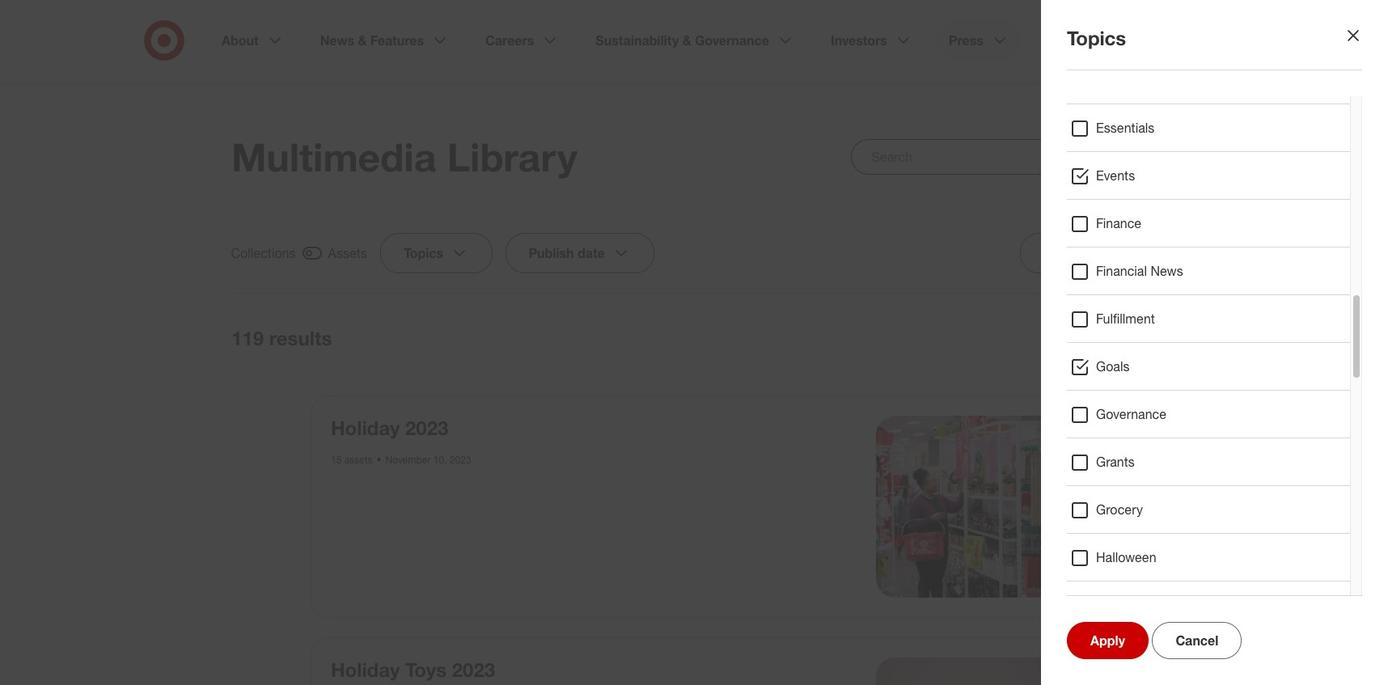 Task type: describe. For each thing, give the bounding box(es) containing it.
assets
[[344, 454, 373, 466]]

holiday 2023 link
[[331, 416, 449, 440]]

15
[[331, 454, 342, 466]]

Governance checkbox
[[1070, 405, 1090, 425]]

Goals checkbox
[[1070, 358, 1090, 377]]

holiday 2023
[[331, 416, 449, 440]]

governance
[[1096, 406, 1167, 422]]

topics inside dialog
[[1067, 26, 1126, 50]]

history
[[1096, 597, 1138, 613]]

grants
[[1096, 454, 1135, 470]]

fulfillment
[[1096, 311, 1155, 327]]

2023 for toys
[[452, 657, 495, 682]]

topics dialog
[[0, 0, 1388, 685]]

financial
[[1096, 263, 1147, 279]]

grocery
[[1096, 502, 1143, 518]]

checked image
[[303, 244, 322, 263]]

results
[[269, 326, 332, 350]]

Fulfillment checkbox
[[1070, 310, 1090, 329]]

Search search field
[[852, 139, 1157, 175]]

publish
[[529, 245, 575, 261]]

publish date
[[529, 245, 605, 261]]

holiday toys 2023 link
[[331, 657, 495, 682]]

10,
[[433, 454, 447, 466]]

a guest carrying a red target basket browses colorful holiday displays. image
[[876, 416, 1057, 597]]

holiday for holiday toys 2023
[[331, 657, 400, 682]]

holiday toys 2023
[[331, 657, 495, 682]]

assets
[[329, 245, 368, 261]]

119 results
[[231, 326, 332, 350]]

15 assets
[[331, 454, 373, 466]]



Task type: locate. For each thing, give the bounding box(es) containing it.
holiday
[[331, 416, 400, 440], [331, 657, 400, 682]]

date
[[578, 245, 605, 261]]

november 10, 2023
[[386, 454, 471, 466]]

halloween
[[1096, 549, 1157, 566]]

Financial News checkbox
[[1070, 262, 1090, 282]]

topics inside button
[[404, 245, 443, 261]]

news
[[1151, 263, 1183, 279]]

Essentials checkbox
[[1070, 119, 1090, 138]]

Finance checkbox
[[1070, 214, 1090, 234]]

multimedia library
[[231, 133, 578, 180]]

Halloween checkbox
[[1070, 549, 1090, 568]]

holiday for holiday 2023
[[331, 416, 400, 440]]

toys
[[405, 657, 447, 682]]

cancel button
[[1152, 622, 1242, 659]]

1 vertical spatial holiday
[[331, 657, 400, 682]]

None checkbox
[[1086, 326, 1157, 350]]

essentials
[[1096, 120, 1155, 136]]

Grants checkbox
[[1070, 453, 1090, 472]]

collections
[[231, 245, 296, 261]]

2 vertical spatial 2023
[[452, 657, 495, 682]]

None checkbox
[[231, 243, 368, 264]]

events
[[1096, 167, 1135, 184]]

topics button
[[380, 233, 493, 273]]

1 horizontal spatial topics
[[1067, 26, 1126, 50]]

2023 right 10,
[[450, 454, 471, 466]]

cancel
[[1176, 633, 1219, 649]]

Grocery checkbox
[[1070, 501, 1090, 520]]

topics
[[1067, 26, 1126, 50], [404, 245, 443, 261]]

november
[[386, 454, 431, 466]]

apply button
[[1067, 622, 1149, 659]]

multimedia
[[231, 133, 436, 180]]

finance
[[1096, 215, 1142, 231]]

holiday left toys
[[331, 657, 400, 682]]

1 vertical spatial 2023
[[450, 454, 471, 466]]

library
[[447, 133, 578, 180]]

0 vertical spatial 2023
[[405, 416, 449, 440]]

2023 for 10,
[[450, 454, 471, 466]]

119
[[231, 326, 264, 350]]

unchecked image
[[1112, 328, 1131, 348]]

financial news
[[1096, 263, 1183, 279]]

0 vertical spatial topics
[[1067, 26, 1126, 50]]

0 vertical spatial holiday
[[331, 416, 400, 440]]

goals
[[1096, 358, 1130, 375]]

2023 up november 10, 2023
[[405, 416, 449, 440]]

1 holiday from the top
[[331, 416, 400, 440]]

apply
[[1091, 633, 1125, 649]]

2023
[[405, 416, 449, 440], [450, 454, 471, 466], [452, 657, 495, 682]]

holiday up assets
[[331, 416, 400, 440]]

publish date button
[[506, 233, 655, 273]]

2023 right toys
[[452, 657, 495, 682]]

2 holiday from the top
[[331, 657, 400, 682]]

0 horizontal spatial topics
[[404, 245, 443, 261]]

Events checkbox
[[1070, 167, 1090, 186]]

1 vertical spatial topics
[[404, 245, 443, 261]]



Task type: vqa. For each thing, say whether or not it's contained in the screenshot.
Finance
yes



